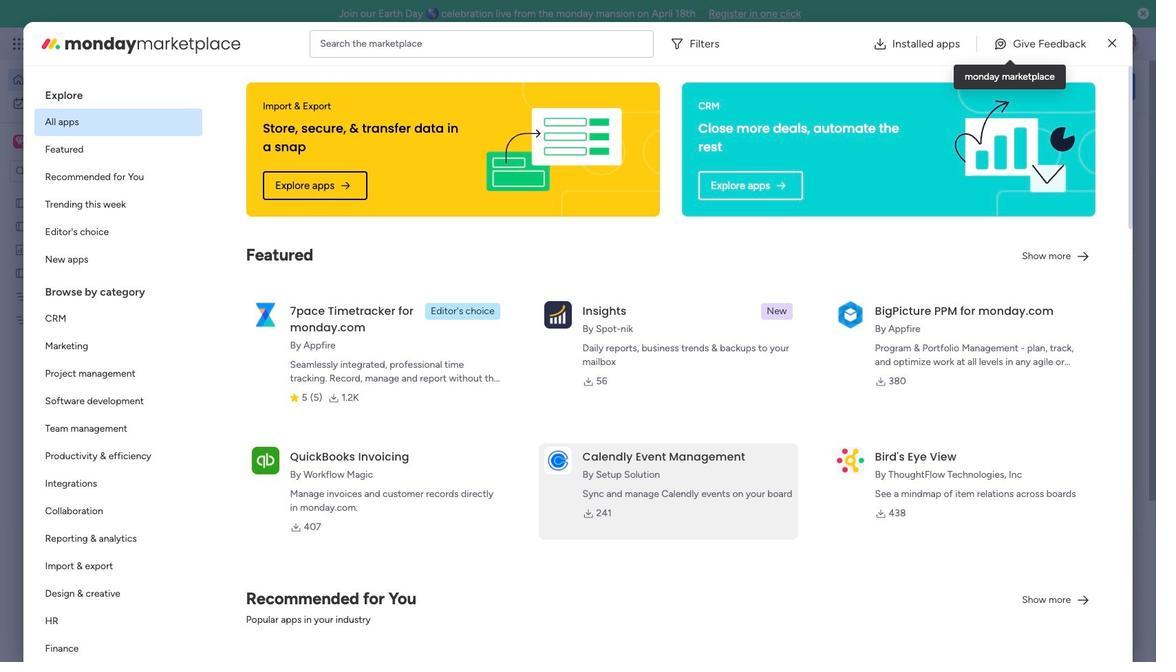 Task type: describe. For each thing, give the bounding box(es) containing it.
1 horizontal spatial banner logo image
[[945, 92, 1080, 207]]

search everything image
[[1037, 37, 1051, 51]]

1 workspace image from the left
[[13, 134, 27, 149]]

circle o image
[[950, 209, 959, 220]]

1 horizontal spatial monday marketplace image
[[1003, 37, 1017, 51]]

select product image
[[12, 37, 26, 51]]

2 public board image from the top
[[14, 220, 28, 233]]

v2 bolt switch image
[[1048, 79, 1056, 94]]

1 public board image from the top
[[14, 196, 28, 209]]

2 workspace image from the left
[[15, 134, 25, 149]]

public board image inside quick search results list box
[[230, 447, 245, 463]]

public dashboard image
[[14, 243, 28, 256]]

1 vertical spatial terry turtle image
[[245, 593, 273, 621]]

1 vertical spatial dapulse x slim image
[[1115, 127, 1132, 144]]

1 heading from the top
[[34, 77, 202, 109]]



Task type: locate. For each thing, give the bounding box(es) containing it.
component image
[[455, 301, 467, 313], [230, 469, 242, 482]]

public board image
[[14, 196, 28, 209], [14, 220, 28, 233]]

workspace image
[[13, 134, 27, 149], [15, 134, 25, 149]]

0 vertical spatial dapulse x slim image
[[1109, 35, 1117, 52]]

quick search results list box
[[213, 156, 896, 507]]

1 vertical spatial public board image
[[14, 220, 28, 233]]

templates image image
[[942, 304, 1124, 400]]

heading
[[34, 77, 202, 109], [34, 274, 202, 306]]

1 horizontal spatial terry turtle image
[[1118, 33, 1140, 55]]

0 vertical spatial heading
[[34, 77, 202, 109]]

0 horizontal spatial terry turtle image
[[245, 593, 273, 621]]

v2 user feedback image
[[941, 79, 951, 94]]

check circle image
[[950, 157, 959, 167]]

banner logo image
[[465, 83, 644, 217], [945, 92, 1080, 207]]

see plans image
[[228, 36, 241, 52]]

monday marketplace image right select product icon
[[40, 33, 62, 55]]

0 vertical spatial public board image
[[14, 196, 28, 209]]

getting started element
[[929, 529, 1136, 584]]

dapulse x slim image
[[1109, 35, 1117, 52], [1115, 127, 1132, 144]]

monday marketplace image
[[40, 33, 62, 55], [1003, 37, 1017, 51]]

workspace selection element
[[13, 134, 115, 151]]

Search in workspace field
[[29, 164, 115, 179]]

1 vertical spatial public board image
[[230, 447, 245, 463]]

notifications image
[[912, 37, 926, 51]]

0 horizontal spatial component image
[[230, 469, 242, 482]]

option
[[8, 69, 167, 91], [8, 92, 167, 114], [34, 109, 202, 136], [34, 136, 202, 164], [34, 164, 202, 191], [0, 190, 176, 193], [34, 191, 202, 219], [34, 219, 202, 246], [34, 246, 202, 274], [34, 306, 202, 333], [34, 333, 202, 361], [34, 361, 202, 388], [34, 388, 202, 416], [34, 416, 202, 443], [34, 443, 202, 471], [34, 471, 202, 498], [34, 498, 202, 526], [34, 526, 202, 554], [34, 554, 202, 581], [34, 581, 202, 609], [34, 609, 202, 636], [34, 636, 202, 663]]

help center element
[[929, 595, 1136, 650]]

monday marketplace image left search everything image
[[1003, 37, 1017, 51]]

1 vertical spatial component image
[[230, 469, 242, 482]]

2 heading from the top
[[34, 274, 202, 306]]

check circle image
[[950, 174, 959, 185]]

0 horizontal spatial public board image
[[14, 266, 28, 280]]

0 vertical spatial terry turtle image
[[1118, 33, 1140, 55]]

1 vertical spatial heading
[[34, 274, 202, 306]]

terry turtle image
[[1118, 33, 1140, 55], [245, 593, 273, 621]]

help image
[[1067, 37, 1081, 51]]

public board image
[[14, 266, 28, 280], [230, 447, 245, 463]]

update feed image
[[942, 37, 956, 51]]

0 horizontal spatial banner logo image
[[465, 83, 644, 217]]

1 horizontal spatial component image
[[455, 301, 467, 313]]

0 horizontal spatial monday marketplace image
[[40, 33, 62, 55]]

add to favorites image
[[408, 448, 422, 462]]

0 vertical spatial component image
[[455, 301, 467, 313]]

app logo image
[[252, 301, 279, 329], [544, 301, 572, 329], [837, 301, 864, 329], [252, 447, 279, 475], [544, 447, 572, 475], [837, 447, 864, 475]]

0 vertical spatial public board image
[[14, 266, 28, 280]]

1 horizontal spatial public board image
[[230, 447, 245, 463]]

2 image
[[953, 28, 965, 44]]

list box
[[34, 77, 202, 663], [0, 188, 176, 517]]



Task type: vqa. For each thing, say whether or not it's contained in the screenshot.
dapulse x slim icon to the top
yes



